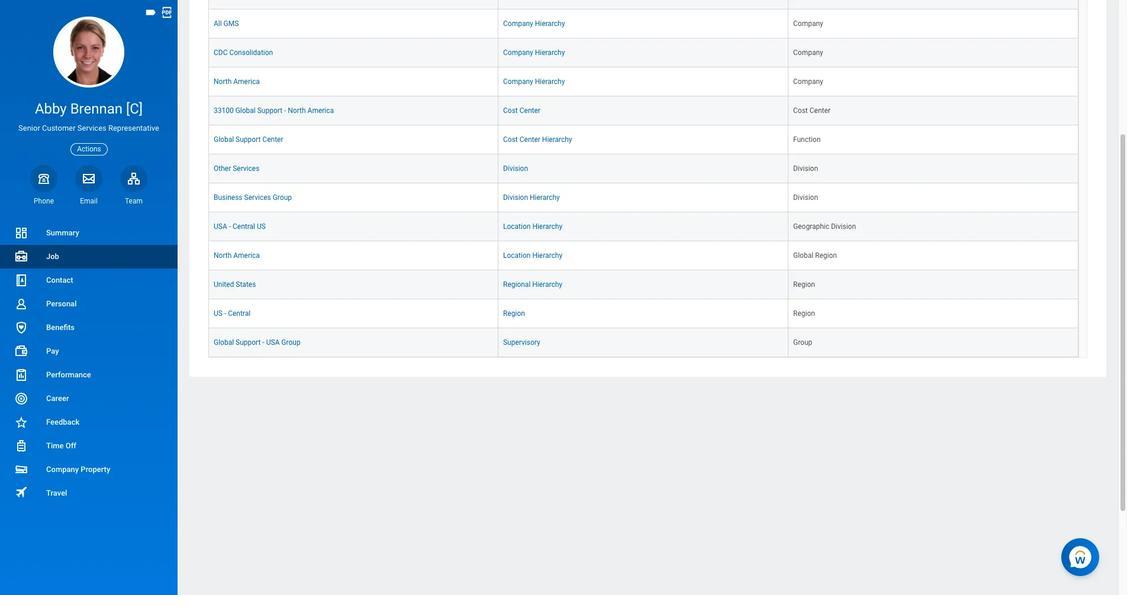 Task type: locate. For each thing, give the bounding box(es) containing it.
us inside "link"
[[257, 223, 266, 231]]

row containing cdc consolidation
[[208, 39, 1079, 68]]

geographic
[[794, 223, 830, 231]]

12 row from the top
[[208, 300, 1079, 329]]

north
[[214, 78, 232, 86], [288, 107, 306, 115], [214, 252, 232, 260]]

region element down global region
[[794, 278, 816, 289]]

13 row from the top
[[208, 329, 1079, 358]]

2 vertical spatial services
[[244, 194, 271, 202]]

location hierarchy link
[[503, 220, 563, 231], [503, 249, 563, 260]]

2 north america link from the top
[[214, 249, 260, 260]]

row containing 33100 global support - north america
[[208, 97, 1079, 126]]

2 vertical spatial support
[[236, 339, 261, 347]]

north america
[[214, 78, 260, 86], [214, 252, 260, 260]]

company hierarchy link for north america
[[503, 75, 565, 86]]

location hierarchy link up regional hierarchy link
[[503, 249, 563, 260]]

10 row from the top
[[208, 242, 1079, 271]]

division inside 'link'
[[503, 194, 528, 202]]

central down united states
[[228, 310, 251, 318]]

global for global support center
[[214, 136, 234, 144]]

center up cost center hierarchy link
[[520, 107, 541, 115]]

group
[[273, 194, 292, 202], [282, 339, 301, 347], [794, 339, 813, 347]]

function element
[[794, 133, 821, 144]]

mail image
[[82, 172, 96, 186]]

2 vertical spatial america
[[234, 252, 260, 260]]

5 row from the top
[[208, 97, 1079, 126]]

central down business services group
[[233, 223, 255, 231]]

center down 33100 global support - north america
[[263, 136, 283, 144]]

us
[[257, 223, 266, 231], [214, 310, 223, 318]]

central for usa
[[233, 223, 255, 231]]

phone button
[[30, 165, 57, 206]]

usa - central us
[[214, 223, 266, 231]]

1 vertical spatial services
[[233, 165, 260, 173]]

us - central link
[[214, 307, 251, 318]]

0 vertical spatial us
[[257, 223, 266, 231]]

north america link down cdc consolidation
[[214, 75, 260, 86]]

cost center element
[[794, 104, 831, 115]]

center
[[520, 107, 541, 115], [810, 107, 831, 115], [263, 136, 283, 144], [520, 136, 541, 144]]

2 location hierarchy link from the top
[[503, 249, 563, 260]]

center up function element on the top right
[[810, 107, 831, 115]]

global
[[236, 107, 256, 115], [214, 136, 234, 144], [794, 252, 814, 260], [214, 339, 234, 347]]

supervisory
[[503, 339, 541, 347]]

email
[[80, 197, 98, 205]]

services
[[77, 124, 106, 133], [233, 165, 260, 173], [244, 194, 271, 202]]

location hierarchy for global region
[[503, 252, 563, 260]]

location hierarchy link down division hierarchy
[[503, 220, 563, 231]]

0 vertical spatial north america link
[[214, 75, 260, 86]]

support up other services link
[[236, 136, 261, 144]]

0 vertical spatial location
[[503, 223, 531, 231]]

2 company hierarchy link from the top
[[503, 46, 565, 57]]

off
[[66, 442, 76, 451]]

all gms link
[[214, 17, 239, 28]]

location down division hierarchy
[[503, 223, 531, 231]]

location up regional
[[503, 252, 531, 260]]

company property image
[[14, 463, 28, 477]]

division down 'division' link
[[503, 194, 528, 202]]

company
[[503, 20, 534, 28], [794, 20, 824, 28], [503, 49, 534, 57], [794, 49, 824, 57], [503, 78, 534, 86], [794, 78, 824, 86], [46, 466, 79, 474]]

8 row from the top
[[208, 184, 1079, 213]]

usa inside usa - central us "link"
[[214, 223, 227, 231]]

view team image
[[127, 172, 141, 186]]

company hierarchy link for all gms
[[503, 17, 565, 28]]

0 vertical spatial usa
[[214, 223, 227, 231]]

location
[[503, 223, 531, 231], [503, 252, 531, 260]]

company element for all gms
[[794, 17, 824, 28]]

1 location hierarchy link from the top
[[503, 220, 563, 231]]

us down business services group
[[257, 223, 266, 231]]

cost inside "link"
[[503, 107, 518, 115]]

cost center for cost center 'element'
[[794, 107, 831, 115]]

1 horizontal spatial usa
[[266, 339, 280, 347]]

division element up geographic
[[794, 191, 819, 202]]

central inside "link"
[[233, 223, 255, 231]]

location for usa - central us
[[503, 223, 531, 231]]

1 north america link from the top
[[214, 75, 260, 86]]

location hierarchy
[[503, 223, 563, 231], [503, 252, 563, 260]]

support
[[257, 107, 283, 115], [236, 136, 261, 144], [236, 339, 261, 347]]

1 location from the top
[[503, 223, 531, 231]]

1 row from the top
[[208, 0, 1079, 10]]

0 vertical spatial region element
[[794, 278, 816, 289]]

feedback image
[[14, 416, 28, 430]]

7 row from the top
[[208, 155, 1079, 184]]

time
[[46, 442, 64, 451]]

global down geographic
[[794, 252, 814, 260]]

0 vertical spatial company hierarchy
[[503, 20, 565, 28]]

1 vertical spatial location hierarchy
[[503, 252, 563, 260]]

support down us - central
[[236, 339, 261, 347]]

global down 33100
[[214, 136, 234, 144]]

pay link
[[0, 340, 178, 364]]

center inside 'element'
[[810, 107, 831, 115]]

north america link
[[214, 75, 260, 86], [214, 249, 260, 260]]

1 vertical spatial usa
[[266, 339, 280, 347]]

1 company hierarchy from the top
[[503, 20, 565, 28]]

job link
[[0, 245, 178, 269]]

cdc consolidation
[[214, 49, 273, 57]]

division for 'division' link
[[503, 165, 528, 173]]

location hierarchy for geographic division
[[503, 223, 563, 231]]

geographic division element
[[794, 220, 856, 231]]

division element
[[794, 162, 819, 173], [794, 191, 819, 202]]

usa
[[214, 223, 227, 231], [266, 339, 280, 347]]

america
[[234, 78, 260, 86], [308, 107, 334, 115], [234, 252, 260, 260]]

1 vertical spatial north america link
[[214, 249, 260, 260]]

business services group
[[214, 194, 292, 202]]

0 vertical spatial support
[[257, 107, 283, 115]]

cost inside 'element'
[[794, 107, 808, 115]]

1 vertical spatial north america
[[214, 252, 260, 260]]

division down function
[[794, 165, 819, 173]]

services right other at the left of the page
[[233, 165, 260, 173]]

2 location hierarchy from the top
[[503, 252, 563, 260]]

division element for division hierarchy
[[794, 191, 819, 202]]

north america link down usa - central us
[[214, 249, 260, 260]]

global right 33100
[[236, 107, 256, 115]]

division
[[503, 165, 528, 173], [794, 165, 819, 173], [503, 194, 528, 202], [794, 194, 819, 202], [832, 223, 856, 231]]

view printable version (pdf) image
[[161, 6, 174, 19]]

america for location
[[234, 252, 260, 260]]

0 vertical spatial division element
[[794, 162, 819, 173]]

services right business
[[244, 194, 271, 202]]

company element
[[794, 17, 824, 28], [794, 46, 824, 57], [794, 75, 824, 86]]

1 vertical spatial company element
[[794, 46, 824, 57]]

services for business
[[244, 194, 271, 202]]

division up division hierarchy 'link'
[[503, 165, 528, 173]]

division link
[[503, 162, 528, 173]]

1 horizontal spatial cost center
[[794, 107, 831, 115]]

row containing usa - central us
[[208, 213, 1079, 242]]

location hierarchy down division hierarchy
[[503, 223, 563, 231]]

0 vertical spatial central
[[233, 223, 255, 231]]

north america for company
[[214, 78, 260, 86]]

time off image
[[14, 439, 28, 454]]

global support - usa group
[[214, 339, 301, 347]]

1 location hierarchy from the top
[[503, 223, 563, 231]]

2 vertical spatial company hierarchy
[[503, 78, 565, 86]]

0 vertical spatial location hierarchy link
[[503, 220, 563, 231]]

region down 'geographic division'
[[816, 252, 837, 260]]

region
[[816, 252, 837, 260], [794, 281, 816, 289], [503, 310, 525, 318], [794, 310, 816, 318]]

0 horizontal spatial us
[[214, 310, 223, 318]]

division for division hierarchy
[[503, 194, 528, 202]]

2 row from the top
[[208, 10, 1079, 39]]

9 row from the top
[[208, 213, 1079, 242]]

support inside 33100 global support - north america link
[[257, 107, 283, 115]]

support inside global support - usa group link
[[236, 339, 261, 347]]

3 cell from the left
[[789, 0, 1079, 10]]

0 horizontal spatial cost center
[[503, 107, 541, 115]]

row
[[208, 0, 1079, 10], [208, 10, 1079, 39], [208, 39, 1079, 68], [208, 68, 1079, 97], [208, 97, 1079, 126], [208, 126, 1079, 155], [208, 155, 1079, 184], [208, 184, 1079, 213], [208, 213, 1079, 242], [208, 242, 1079, 271], [208, 271, 1079, 300], [208, 300, 1079, 329], [208, 329, 1079, 358]]

business
[[214, 194, 243, 202]]

team link
[[120, 165, 147, 206]]

career image
[[14, 392, 28, 406]]

us down united
[[214, 310, 223, 318]]

1 company hierarchy link from the top
[[503, 17, 565, 28]]

usa inside global support - usa group link
[[266, 339, 280, 347]]

contact link
[[0, 269, 178, 293]]

0 vertical spatial north america
[[214, 78, 260, 86]]

location hierarchy up regional hierarchy link
[[503, 252, 563, 260]]

2 division element from the top
[[794, 191, 819, 202]]

0 vertical spatial north
[[214, 78, 232, 86]]

cell
[[208, 0, 499, 10], [499, 0, 789, 10], [789, 0, 1079, 10]]

1 horizontal spatial us
[[257, 223, 266, 231]]

1 vertical spatial support
[[236, 136, 261, 144]]

region up group "element"
[[794, 310, 816, 318]]

2 location from the top
[[503, 252, 531, 260]]

1 division element from the top
[[794, 162, 819, 173]]

company hierarchy link for cdc consolidation
[[503, 46, 565, 57]]

global support center
[[214, 136, 283, 144]]

division element down function
[[794, 162, 819, 173]]

north america down cdc consolidation
[[214, 78, 260, 86]]

0 horizontal spatial usa
[[214, 223, 227, 231]]

0 vertical spatial america
[[234, 78, 260, 86]]

company inside company property link
[[46, 466, 79, 474]]

list
[[0, 222, 178, 506]]

2 vertical spatial company element
[[794, 75, 824, 86]]

-
[[284, 107, 286, 115], [229, 223, 231, 231], [224, 310, 226, 318], [263, 339, 265, 347]]

consolidation
[[229, 49, 273, 57]]

1 company element from the top
[[794, 17, 824, 28]]

cost up cost center hierarchy link
[[503, 107, 518, 115]]

company hierarchy
[[503, 20, 565, 28], [503, 49, 565, 57], [503, 78, 565, 86]]

0 vertical spatial company element
[[794, 17, 824, 28]]

1 cost center from the left
[[503, 107, 541, 115]]

global support - usa group link
[[214, 336, 301, 347]]

job
[[46, 252, 59, 261]]

6 row from the top
[[208, 126, 1079, 155]]

1 vertical spatial region element
[[794, 307, 816, 318]]

geographic division
[[794, 223, 856, 231]]

4 row from the top
[[208, 68, 1079, 97]]

row containing united states
[[208, 271, 1079, 300]]

cost center up function element on the top right
[[794, 107, 831, 115]]

regional hierarchy link
[[503, 278, 563, 289]]

usa - central us link
[[214, 220, 266, 231]]

region element
[[794, 278, 816, 289], [794, 307, 816, 318]]

cost up function element on the top right
[[794, 107, 808, 115]]

11 row from the top
[[208, 271, 1079, 300]]

division right geographic
[[832, 223, 856, 231]]

north america up the united states link
[[214, 252, 260, 260]]

senior customer services representative
[[18, 124, 159, 133]]

benefits
[[46, 323, 75, 332]]

business services group link
[[214, 191, 292, 202]]

email button
[[75, 165, 102, 206]]

2 cost center from the left
[[794, 107, 831, 115]]

center inside "link"
[[520, 107, 541, 115]]

career link
[[0, 387, 178, 411]]

0 vertical spatial services
[[77, 124, 106, 133]]

1 north america from the top
[[214, 78, 260, 86]]

support inside global support center link
[[236, 136, 261, 144]]

2 vertical spatial north
[[214, 252, 232, 260]]

2 north america from the top
[[214, 252, 260, 260]]

0 vertical spatial location hierarchy
[[503, 223, 563, 231]]

3 row from the top
[[208, 39, 1079, 68]]

row containing business services group
[[208, 184, 1079, 213]]

cost center up cost center hierarchy link
[[503, 107, 541, 115]]

1 vertical spatial location
[[503, 252, 531, 260]]

2 company hierarchy from the top
[[503, 49, 565, 57]]

cost center
[[503, 107, 541, 115], [794, 107, 831, 115]]

customer
[[42, 124, 76, 133]]

2 vertical spatial company hierarchy link
[[503, 75, 565, 86]]

region element up group "element"
[[794, 307, 816, 318]]

cost
[[503, 107, 518, 115], [794, 107, 808, 115], [503, 136, 518, 144]]

support up global support center link
[[257, 107, 283, 115]]

1 vertical spatial north
[[288, 107, 306, 115]]

0 vertical spatial company hierarchy link
[[503, 17, 565, 28]]

group element
[[794, 336, 813, 347]]

1 vertical spatial company hierarchy
[[503, 49, 565, 57]]

united states
[[214, 281, 256, 289]]

list containing summary
[[0, 222, 178, 506]]

central for us
[[228, 310, 251, 318]]

3 company hierarchy link from the top
[[503, 75, 565, 86]]

phone
[[34, 197, 54, 205]]

1 vertical spatial location hierarchy link
[[503, 249, 563, 260]]

2 company element from the top
[[794, 46, 824, 57]]

cost up 'division' link
[[503, 136, 518, 144]]

services down abby brennan [c]
[[77, 124, 106, 133]]

1 vertical spatial division element
[[794, 191, 819, 202]]

3 company hierarchy from the top
[[503, 78, 565, 86]]

location hierarchy link for geographic division
[[503, 220, 563, 231]]

workday assistant region
[[1062, 534, 1105, 577]]

hierarchy inside 'link'
[[530, 194, 560, 202]]

center down cost center "link"
[[520, 136, 541, 144]]

actions button
[[71, 143, 108, 156]]

1 vertical spatial company hierarchy link
[[503, 46, 565, 57]]

north for company
[[214, 78, 232, 86]]

division up geographic
[[794, 194, 819, 202]]

1 vertical spatial central
[[228, 310, 251, 318]]

united states link
[[214, 278, 256, 289]]

global down us - central
[[214, 339, 234, 347]]

job image
[[14, 250, 28, 264]]

company hierarchy link
[[503, 17, 565, 28], [503, 46, 565, 57], [503, 75, 565, 86]]

supervisory link
[[503, 336, 541, 347]]

navigation pane region
[[0, 0, 178, 596]]

abby
[[35, 101, 67, 117]]



Task type: vqa. For each thing, say whether or not it's contained in the screenshot.
"USA"
yes



Task type: describe. For each thing, give the bounding box(es) containing it.
contact
[[46, 276, 73, 285]]

pay image
[[14, 345, 28, 359]]

summary image
[[14, 226, 28, 240]]

tag image
[[145, 6, 158, 19]]

team
[[125, 197, 143, 205]]

cost for cost center hierarchy link
[[503, 136, 518, 144]]

phone abby brennan [c] element
[[30, 197, 57, 206]]

email abby brennan [c] element
[[75, 197, 102, 206]]

team abby brennan [c] element
[[120, 197, 147, 206]]

brennan
[[70, 101, 123, 117]]

personal image
[[14, 297, 28, 312]]

travel image
[[14, 486, 28, 500]]

services for other
[[233, 165, 260, 173]]

global for global support - usa group
[[214, 339, 234, 347]]

cost center for cost center "link"
[[503, 107, 541, 115]]

- inside "link"
[[229, 223, 231, 231]]

row containing us - central
[[208, 300, 1079, 329]]

company element for cdc consolidation
[[794, 46, 824, 57]]

north america link for location hierarchy
[[214, 249, 260, 260]]

center for cost center "link"
[[520, 107, 541, 115]]

1 vertical spatial america
[[308, 107, 334, 115]]

all gms
[[214, 20, 239, 28]]

cost center link
[[503, 104, 541, 115]]

gms
[[224, 20, 239, 28]]

regional hierarchy
[[503, 281, 563, 289]]

3 company element from the top
[[794, 75, 824, 86]]

cdc consolidation link
[[214, 46, 273, 57]]

1 region element from the top
[[794, 278, 816, 289]]

performance link
[[0, 364, 178, 387]]

company hierarchy for north america
[[503, 78, 565, 86]]

abby brennan [c]
[[35, 101, 143, 117]]

performance image
[[14, 368, 28, 383]]

america for company
[[234, 78, 260, 86]]

benefits image
[[14, 321, 28, 335]]

regional
[[503, 281, 531, 289]]

company property
[[46, 466, 110, 474]]

company property link
[[0, 458, 178, 482]]

global for global region
[[794, 252, 814, 260]]

33100 global support - north america
[[214, 107, 334, 115]]

33100
[[214, 107, 234, 115]]

travel
[[46, 489, 67, 498]]

personal link
[[0, 293, 178, 316]]

time off
[[46, 442, 76, 451]]

2 cell from the left
[[499, 0, 789, 10]]

united
[[214, 281, 234, 289]]

2 region element from the top
[[794, 307, 816, 318]]

division element for division
[[794, 162, 819, 173]]

support for center
[[236, 136, 261, 144]]

cost for cost center "link"
[[503, 107, 518, 115]]

center for cost center 'element'
[[810, 107, 831, 115]]

region link
[[503, 307, 525, 318]]

services inside navigation pane region
[[77, 124, 106, 133]]

other services link
[[214, 162, 260, 173]]

pay
[[46, 347, 59, 356]]

global region
[[794, 252, 837, 260]]

row containing global support - usa group
[[208, 329, 1079, 358]]

company hierarchy for all gms
[[503, 20, 565, 28]]

north america for location
[[214, 252, 260, 260]]

actions
[[77, 145, 101, 153]]

support for -
[[236, 339, 261, 347]]

division hierarchy
[[503, 194, 560, 202]]

north america link for company hierarchy
[[214, 75, 260, 86]]

33100 global support - north america link
[[214, 104, 334, 115]]

[c]
[[126, 101, 143, 117]]

us - central
[[214, 310, 251, 318]]

benefits link
[[0, 316, 178, 340]]

cdc
[[214, 49, 228, 57]]

division for division element related to division
[[794, 165, 819, 173]]

cost center hierarchy
[[503, 136, 572, 144]]

summary
[[46, 229, 79, 238]]

north for location
[[214, 252, 232, 260]]

personal
[[46, 300, 77, 309]]

row containing global support center
[[208, 126, 1079, 155]]

performance
[[46, 371, 91, 380]]

region down global region
[[794, 281, 816, 289]]

cost for cost center 'element'
[[794, 107, 808, 115]]

function
[[794, 136, 821, 144]]

other services
[[214, 165, 260, 173]]

other
[[214, 165, 231, 173]]

all
[[214, 20, 222, 28]]

phone image
[[36, 172, 52, 186]]

region up supervisory link
[[503, 310, 525, 318]]

representative
[[108, 124, 159, 133]]

1 cell from the left
[[208, 0, 499, 10]]

states
[[236, 281, 256, 289]]

division hierarchy link
[[503, 191, 560, 202]]

division for division hierarchy's division element
[[794, 194, 819, 202]]

senior
[[18, 124, 40, 133]]

time off link
[[0, 435, 178, 458]]

1 vertical spatial us
[[214, 310, 223, 318]]

row containing other services
[[208, 155, 1079, 184]]

company hierarchy for cdc consolidation
[[503, 49, 565, 57]]

global region element
[[794, 249, 837, 260]]

feedback
[[46, 418, 80, 427]]

row containing all gms
[[208, 10, 1079, 39]]

location hierarchy link for global region
[[503, 249, 563, 260]]

career
[[46, 394, 69, 403]]

feedback link
[[0, 411, 178, 435]]

property
[[81, 466, 110, 474]]

global support center link
[[214, 133, 283, 144]]

cost center hierarchy link
[[503, 133, 572, 144]]

summary link
[[0, 222, 178, 245]]

location for north america
[[503, 252, 531, 260]]

center for cost center hierarchy link
[[520, 136, 541, 144]]

travel link
[[0, 482, 178, 506]]

contact image
[[14, 274, 28, 288]]



